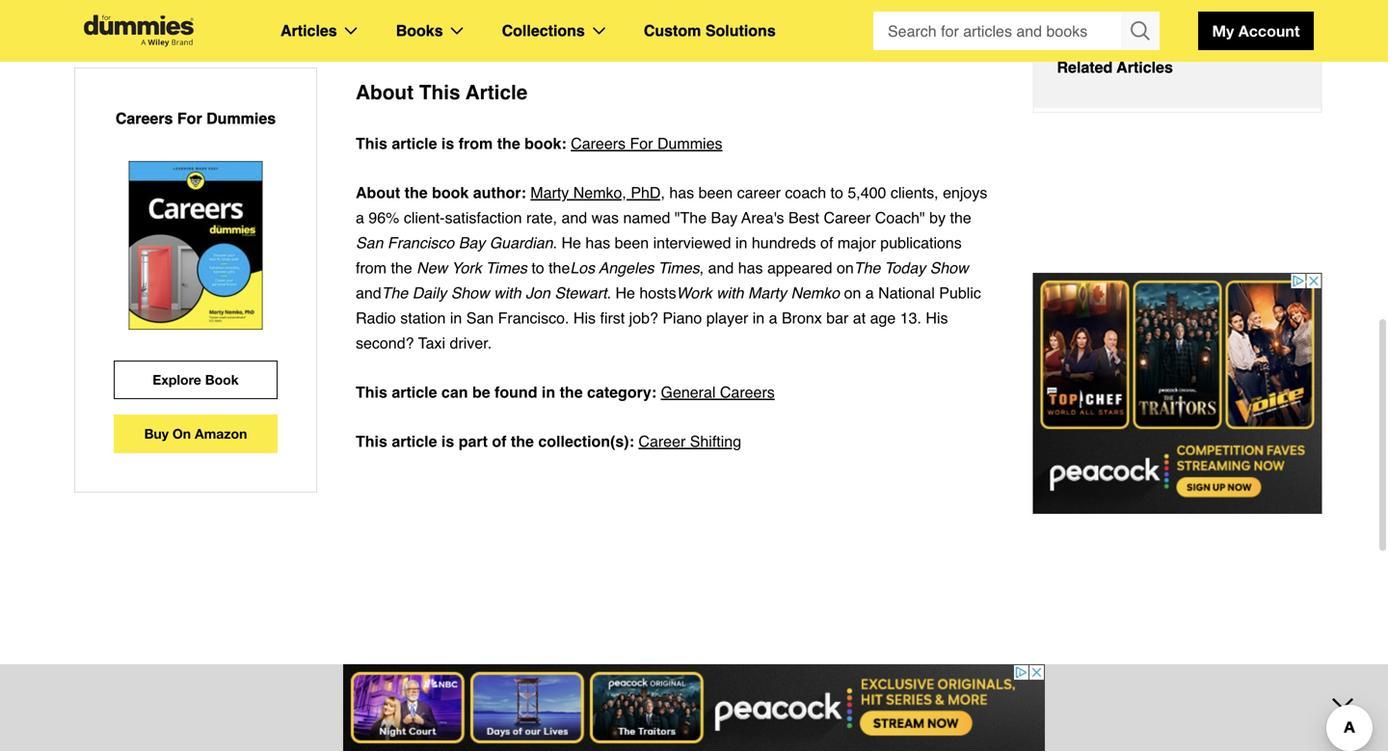 Task type: vqa. For each thing, say whether or not it's contained in the screenshot.
Related Articles
yes



Task type: describe. For each thing, give the bounding box(es) containing it.
book:
[[525, 134, 567, 152]]

in up driver.
[[450, 309, 462, 327]]

clients,
[[891, 184, 939, 201]]

1 horizontal spatial careers
[[571, 134, 626, 152]]

about this article
[[356, 81, 528, 104]]

hundreds
[[752, 234, 816, 252]]

daily
[[412, 284, 447, 302]]

client-
[[404, 209, 445, 227]]

my account link
[[1198, 12, 1314, 50]]

on inside the on a national public radio station in san francisco. his first job? piano player in a bronx bar at age 13. his second? taxi driver.
[[844, 284, 861, 302]]

publications
[[880, 234, 962, 252]]

has inside the . he has been interviewed in hundreds of major publications from the
[[586, 234, 610, 252]]

collection(s):
[[538, 432, 634, 450]]

1 vertical spatial the
[[381, 284, 408, 302]]

in right player
[[753, 309, 765, 327]]

. inside the . he has been interviewed in hundreds of major publications from the
[[553, 234, 557, 252]]

custom solutions link
[[644, 18, 776, 43]]

explore
[[153, 372, 201, 388]]

1 with from the left
[[494, 284, 521, 302]]

"the
[[675, 209, 707, 227]]

coach
[[785, 184, 826, 201]]

nemko,
[[573, 184, 627, 201]]

los
[[570, 259, 595, 277]]

article for part
[[392, 432, 437, 450]]

2 vertical spatial and
[[356, 284, 381, 302]]

1 vertical spatial show
[[451, 284, 490, 302]]

category:
[[587, 383, 657, 401]]

this for this article is part of the collection(s): career shifting
[[356, 432, 387, 450]]

appeared
[[767, 259, 833, 277]]

this article is from the book: careers for dummies
[[356, 134, 723, 152]]

. he has been interviewed in hundreds of major publications from the
[[356, 234, 962, 277]]

rate,
[[526, 209, 557, 227]]

0 vertical spatial the
[[854, 259, 881, 277]]

major
[[838, 234, 876, 252]]

francisco.
[[498, 309, 569, 327]]

has inside has been career coach to 5,400 clients, enjoys a 96% client-satisfaction rate, and was named "the bay area's best career coach" by the san francisco bay guardian
[[669, 184, 694, 201]]

my account
[[1212, 22, 1300, 40]]

best
[[789, 209, 819, 227]]

books
[[396, 22, 443, 40]]

96%
[[369, 209, 399, 227]]

from inside the . he has been interviewed in hundreds of major publications from the
[[356, 259, 387, 277]]

been inside has been career coach to 5,400 clients, enjoys a 96% client-satisfaction rate, and was named "the bay area's best career coach" by the san francisco bay guardian
[[699, 184, 733, 201]]

about the book author:
[[356, 184, 531, 201]]

close this dialog image
[[1359, 673, 1379, 692]]

is for from
[[441, 134, 454, 152]]

2 horizontal spatial and
[[708, 259, 734, 277]]

nemko
[[791, 284, 840, 302]]

he inside the . he has been interviewed in hundreds of major publications from the
[[562, 234, 581, 252]]

second?
[[356, 334, 414, 352]]

0 vertical spatial dummies
[[206, 109, 276, 127]]

open book categories image
[[451, 27, 463, 35]]

francisco
[[387, 234, 454, 252]]

1 his from the left
[[574, 309, 596, 327]]

taxi
[[418, 334, 446, 352]]

on inside the new york times to the los angeles times , and has appeared on the today show and the daily show with jon stewart . he hosts work with marty nemko
[[837, 259, 854, 277]]

2 his from the left
[[926, 309, 948, 327]]

custom
[[644, 22, 701, 40]]

part
[[459, 432, 488, 450]]

open collections list image
[[593, 27, 605, 35]]

jon
[[526, 284, 550, 302]]

named
[[623, 209, 670, 227]]

account
[[1239, 22, 1300, 40]]

the left book: at the top of the page
[[497, 134, 520, 152]]

san inside the on a national public radio station in san francisco. his first job? piano player in a bronx bar at age 13. his second? taxi driver.
[[466, 309, 494, 327]]

article for be
[[392, 383, 437, 401]]

1 vertical spatial career
[[639, 432, 686, 450]]

2 horizontal spatial careers
[[720, 383, 775, 401]]

national
[[878, 284, 935, 302]]

stewart
[[555, 284, 607, 302]]

1 vertical spatial dummies
[[657, 134, 723, 152]]

player
[[706, 309, 748, 327]]

0 horizontal spatial careers
[[116, 109, 173, 127]]

this article can be found in the category: general careers
[[356, 383, 775, 401]]

buy
[[144, 426, 169, 442]]

station
[[400, 309, 446, 327]]

1 vertical spatial a
[[866, 284, 874, 302]]

career shifting link
[[639, 429, 741, 454]]

0 vertical spatial advertisement element
[[1033, 273, 1322, 514]]

marty nemko, phd, link
[[531, 184, 665, 201]]

5,400
[[848, 184, 886, 201]]

career
[[737, 184, 781, 201]]

at
[[853, 309, 866, 327]]

book image image
[[129, 161, 263, 330]]

general careers link
[[661, 380, 775, 405]]

to inside has been career coach to 5,400 clients, enjoys a 96% client-satisfaction rate, and was named "the bay area's best career coach" by the san francisco bay guardian
[[831, 184, 843, 201]]

about for about this article
[[356, 81, 414, 104]]

on
[[172, 426, 191, 442]]

0 vertical spatial marty
[[531, 184, 569, 201]]

general
[[661, 383, 716, 401]]

book
[[205, 372, 239, 388]]

related articles button
[[1034, 27, 1321, 108]]

in right found
[[542, 383, 555, 401]]

york
[[452, 259, 482, 277]]

the inside the new york times to the los angeles times , and has appeared on the today show and the daily show with jon stewart . he hosts work with marty nemko
[[549, 259, 570, 277]]

first
[[600, 309, 625, 327]]

,
[[700, 259, 704, 277]]

related articles
[[1057, 58, 1173, 76]]

1 vertical spatial bay
[[459, 234, 485, 252]]

guardian
[[489, 234, 553, 252]]

solutions
[[706, 22, 776, 40]]

open article categories image
[[345, 27, 357, 35]]



Task type: locate. For each thing, give the bounding box(es) containing it.
1 vertical spatial on
[[844, 284, 861, 302]]

2 is from the top
[[441, 432, 454, 450]]

careers up "marty nemko, phd," in the left of the page
[[571, 134, 626, 152]]

been up angeles
[[615, 234, 649, 252]]

and up radio
[[356, 284, 381, 302]]

1 horizontal spatial of
[[820, 234, 833, 252]]

1 vertical spatial he
[[616, 284, 635, 302]]

has down hundreds
[[738, 259, 763, 277]]

0 vertical spatial show
[[930, 259, 969, 277]]

from up author:
[[459, 134, 493, 152]]

0 vertical spatial careers
[[116, 109, 173, 127]]

1 horizontal spatial and
[[562, 209, 587, 227]]

of inside the . he has been interviewed in hundreds of major publications from the
[[820, 234, 833, 252]]

collections
[[502, 22, 585, 40]]

0 vertical spatial .
[[553, 234, 557, 252]]

1 horizontal spatial .
[[607, 284, 611, 302]]

this for this article is from the book: careers for dummies
[[356, 134, 387, 152]]

2 vertical spatial a
[[769, 309, 778, 327]]

the
[[497, 134, 520, 152], [405, 184, 428, 201], [950, 209, 972, 227], [391, 259, 412, 277], [549, 259, 570, 277], [560, 383, 583, 401], [511, 432, 534, 450]]

2 article from the top
[[392, 383, 437, 401]]

1 horizontal spatial with
[[716, 284, 744, 302]]

0 vertical spatial he
[[562, 234, 581, 252]]

0 vertical spatial on
[[837, 259, 854, 277]]

1 vertical spatial for
[[630, 134, 653, 152]]

buy on amazon
[[144, 426, 247, 442]]

careers for dummies link
[[571, 131, 723, 156]]

and right ,
[[708, 259, 734, 277]]

he down angeles
[[616, 284, 635, 302]]

amazon
[[195, 426, 247, 442]]

buy on amazon link
[[114, 415, 278, 453]]

been
[[699, 184, 733, 201], [615, 234, 649, 252]]

article left 'can' at bottom
[[392, 383, 437, 401]]

career left shifting
[[639, 432, 686, 450]]

dummies
[[206, 109, 276, 127], [657, 134, 723, 152]]

the right 'by'
[[950, 209, 972, 227]]

article
[[466, 81, 528, 104]]

0 horizontal spatial a
[[356, 209, 364, 227]]

bay up "york" at the left of the page
[[459, 234, 485, 252]]

1 horizontal spatial for
[[630, 134, 653, 152]]

new
[[417, 259, 447, 277]]

and left was
[[562, 209, 587, 227]]

articles inside button
[[1117, 58, 1173, 76]]

bay
[[711, 209, 738, 227], [459, 234, 485, 252]]

age
[[870, 309, 896, 327]]

with left jon
[[494, 284, 521, 302]]

0 horizontal spatial articles
[[281, 22, 337, 40]]

0 horizontal spatial times
[[486, 259, 527, 277]]

marty nemko, phd,
[[531, 184, 665, 201]]

the
[[854, 259, 881, 277], [381, 284, 408, 302]]

san down 96%
[[356, 234, 383, 252]]

0 vertical spatial of
[[820, 234, 833, 252]]

. down rate,
[[553, 234, 557, 252]]

0 vertical spatial has
[[669, 184, 694, 201]]

1 vertical spatial articles
[[1117, 58, 1173, 76]]

job?
[[629, 309, 658, 327]]

.
[[553, 234, 557, 252], [607, 284, 611, 302]]

0 horizontal spatial has
[[586, 234, 610, 252]]

the inside has been career coach to 5,400 clients, enjoys a 96% client-satisfaction rate, and was named "the bay area's best career coach" by the san francisco bay guardian
[[950, 209, 972, 227]]

1 horizontal spatial career
[[824, 209, 871, 227]]

a left bronx
[[769, 309, 778, 327]]

1 article from the top
[[392, 134, 437, 152]]

in
[[736, 234, 748, 252], [450, 309, 462, 327], [753, 309, 765, 327], [542, 383, 555, 401]]

be
[[472, 383, 490, 401]]

2 horizontal spatial a
[[866, 284, 874, 302]]

shifting
[[690, 432, 741, 450]]

angeles
[[599, 259, 654, 277]]

to inside the new york times to the los angeles times , and has appeared on the today show and the daily show with jon stewart . he hosts work with marty nemko
[[532, 259, 544, 277]]

of left major
[[820, 234, 833, 252]]

he inside the new york times to the los angeles times , and has appeared on the today show and the daily show with jon stewart . he hosts work with marty nemko
[[616, 284, 635, 302]]

0 vertical spatial about
[[356, 81, 414, 104]]

the left the new
[[391, 259, 412, 277]]

san up driver.
[[466, 309, 494, 327]]

in down area's
[[736, 234, 748, 252]]

from up radio
[[356, 259, 387, 277]]

he up los
[[562, 234, 581, 252]]

marty inside the new york times to the los angeles times , and has appeared on the today show and the daily show with jon stewart . he hosts work with marty nemko
[[748, 284, 787, 302]]

times
[[486, 259, 527, 277], [658, 259, 700, 277]]

can
[[441, 383, 468, 401]]

book
[[432, 184, 469, 201]]

2 with from the left
[[716, 284, 744, 302]]

this for this article can be found in the category: general careers
[[356, 383, 387, 401]]

was
[[592, 209, 619, 227]]

coach"
[[875, 209, 925, 227]]

1 horizontal spatial his
[[926, 309, 948, 327]]

1 horizontal spatial bay
[[711, 209, 738, 227]]

related articles tab
[[1034, 27, 1321, 108]]

1 horizontal spatial from
[[459, 134, 493, 152]]

1 vertical spatial has
[[586, 234, 610, 252]]

1 vertical spatial careers
[[571, 134, 626, 152]]

logo image
[[74, 15, 203, 47]]

public
[[939, 284, 981, 302]]

this
[[419, 81, 460, 104], [356, 134, 387, 152], [356, 383, 387, 401], [356, 432, 387, 450]]

0 vertical spatial from
[[459, 134, 493, 152]]

has
[[669, 184, 694, 201], [586, 234, 610, 252], [738, 259, 763, 277]]

1 horizontal spatial show
[[930, 259, 969, 277]]

1 vertical spatial to
[[532, 259, 544, 277]]

0 horizontal spatial he
[[562, 234, 581, 252]]

2 vertical spatial has
[[738, 259, 763, 277]]

0 vertical spatial is
[[441, 134, 454, 152]]

0 horizontal spatial bay
[[459, 234, 485, 252]]

0 horizontal spatial dummies
[[206, 109, 276, 127]]

bar
[[826, 309, 849, 327]]

is up book
[[441, 134, 454, 152]]

bay right "the
[[711, 209, 738, 227]]

from
[[459, 134, 493, 152], [356, 259, 387, 277]]

a left 96%
[[356, 209, 364, 227]]

articles left open article categories icon
[[281, 22, 337, 40]]

0 horizontal spatial san
[[356, 234, 383, 252]]

. up first
[[607, 284, 611, 302]]

1 vertical spatial from
[[356, 259, 387, 277]]

radio
[[356, 309, 396, 327]]

0 horizontal spatial and
[[356, 284, 381, 302]]

articles right related
[[1117, 58, 1173, 76]]

explore book
[[153, 372, 239, 388]]

0 horizontal spatial been
[[615, 234, 649, 252]]

been up "the
[[699, 184, 733, 201]]

about for about the book author:
[[356, 184, 400, 201]]

his down "stewart"
[[574, 309, 596, 327]]

found
[[495, 383, 537, 401]]

0 vertical spatial article
[[392, 134, 437, 152]]

1 horizontal spatial san
[[466, 309, 494, 327]]

satisfaction
[[445, 209, 522, 227]]

hosts
[[640, 284, 676, 302]]

the down major
[[854, 259, 881, 277]]

1 vertical spatial about
[[356, 184, 400, 201]]

careers down logo
[[116, 109, 173, 127]]

0 horizontal spatial of
[[492, 432, 507, 450]]

his
[[574, 309, 596, 327], [926, 309, 948, 327]]

related
[[1057, 58, 1113, 76]]

0 horizontal spatial the
[[381, 284, 408, 302]]

1 vertical spatial marty
[[748, 284, 787, 302]]

Search for articles and books text field
[[873, 12, 1123, 50]]

. inside the new york times to the los angeles times , and has appeared on the today show and the daily show with jon stewart . he hosts work with marty nemko
[[607, 284, 611, 302]]

1 horizontal spatial the
[[854, 259, 881, 277]]

2 horizontal spatial has
[[738, 259, 763, 277]]

the inside the . he has been interviewed in hundreds of major publications from the
[[391, 259, 412, 277]]

driver.
[[450, 334, 492, 352]]

has up "the
[[669, 184, 694, 201]]

0 vertical spatial and
[[562, 209, 587, 227]]

2 vertical spatial article
[[392, 432, 437, 450]]

work
[[676, 284, 712, 302]]

1 horizontal spatial times
[[658, 259, 700, 277]]

1 horizontal spatial been
[[699, 184, 733, 201]]

is left part
[[441, 432, 454, 450]]

the right part
[[511, 432, 534, 450]]

about
[[356, 81, 414, 104], [356, 184, 400, 201]]

san
[[356, 234, 383, 252], [466, 309, 494, 327]]

bronx
[[782, 309, 822, 327]]

today
[[885, 259, 926, 277]]

0 vertical spatial for
[[177, 109, 202, 127]]

the left category:
[[560, 383, 583, 401]]

0 vertical spatial been
[[699, 184, 733, 201]]

of right part
[[492, 432, 507, 450]]

has down was
[[586, 234, 610, 252]]

0 vertical spatial career
[[824, 209, 871, 227]]

the up radio
[[381, 284, 408, 302]]

to left 5,400
[[831, 184, 843, 201]]

0 horizontal spatial from
[[356, 259, 387, 277]]

in inside the . he has been interviewed in hundreds of major publications from the
[[736, 234, 748, 252]]

with up player
[[716, 284, 744, 302]]

advertisement element
[[1033, 273, 1322, 514], [343, 664, 1045, 751]]

phd,
[[631, 184, 665, 201]]

0 horizontal spatial career
[[639, 432, 686, 450]]

0 horizontal spatial show
[[451, 284, 490, 302]]

0 horizontal spatial with
[[494, 284, 521, 302]]

been inside the . he has been interviewed in hundreds of major publications from the
[[615, 234, 649, 252]]

2 vertical spatial careers
[[720, 383, 775, 401]]

career
[[824, 209, 871, 227], [639, 432, 686, 450]]

1 is from the top
[[441, 134, 454, 152]]

the up "stewart"
[[549, 259, 570, 277]]

show down "york" at the left of the page
[[451, 284, 490, 302]]

on up at
[[844, 284, 861, 302]]

careers
[[116, 109, 173, 127], [571, 134, 626, 152], [720, 383, 775, 401]]

about down open article categories icon
[[356, 81, 414, 104]]

0 vertical spatial san
[[356, 234, 383, 252]]

career up major
[[824, 209, 871, 227]]

1 vertical spatial and
[[708, 259, 734, 277]]

his right 13.
[[926, 309, 948, 327]]

explore book link
[[114, 361, 278, 399]]

new york times to the los angeles times , and has appeared on the today show and the daily show with jon stewart . he hosts work with marty nemko
[[356, 259, 969, 302]]

1 about from the top
[[356, 81, 414, 104]]

0 horizontal spatial his
[[574, 309, 596, 327]]

by
[[930, 209, 946, 227]]

show up public
[[930, 259, 969, 277]]

marty down "appeared"
[[748, 284, 787, 302]]

1 vertical spatial of
[[492, 432, 507, 450]]

area's
[[741, 209, 784, 227]]

1 horizontal spatial marty
[[748, 284, 787, 302]]

1 vertical spatial is
[[441, 432, 454, 450]]

1 horizontal spatial a
[[769, 309, 778, 327]]

times down the interviewed
[[658, 259, 700, 277]]

0 vertical spatial a
[[356, 209, 364, 227]]

1 horizontal spatial he
[[616, 284, 635, 302]]

my
[[1212, 22, 1234, 40]]

enjoys
[[943, 184, 988, 201]]

0 vertical spatial articles
[[281, 22, 337, 40]]

interviewed
[[653, 234, 731, 252]]

a inside has been career coach to 5,400 clients, enjoys a 96% client-satisfaction rate, and was named "the bay area's best career coach" by the san francisco bay guardian
[[356, 209, 364, 227]]

san inside has been career coach to 5,400 clients, enjoys a 96% client-satisfaction rate, and was named "the bay area's best career coach" by the san francisco bay guardian
[[356, 234, 383, 252]]

3 article from the top
[[392, 432, 437, 450]]

group
[[873, 12, 1160, 50]]

2 times from the left
[[658, 259, 700, 277]]

0 horizontal spatial to
[[532, 259, 544, 277]]

a up at
[[866, 284, 874, 302]]

custom solutions
[[644, 22, 776, 40]]

piano
[[663, 309, 702, 327]]

times down guardian
[[486, 259, 527, 277]]

1 horizontal spatial to
[[831, 184, 843, 201]]

to up jon
[[532, 259, 544, 277]]

related articles tab list
[[1033, 0, 1322, 113]]

has been career coach to 5,400 clients, enjoys a 96% client-satisfaction rate, and was named "the bay area's best career coach" by the san francisco bay guardian
[[356, 184, 988, 252]]

is for part
[[441, 432, 454, 450]]

marty up rate,
[[531, 184, 569, 201]]

article for from
[[392, 134, 437, 152]]

about up 96%
[[356, 184, 400, 201]]

2 about from the top
[[356, 184, 400, 201]]

1 times from the left
[[486, 259, 527, 277]]

1 vertical spatial article
[[392, 383, 437, 401]]

1 vertical spatial san
[[466, 309, 494, 327]]

has inside the new york times to the los angeles times , and has appeared on the today show and the daily show with jon stewart . he hosts work with marty nemko
[[738, 259, 763, 277]]

the up 'client-'
[[405, 184, 428, 201]]

article left part
[[392, 432, 437, 450]]

1 vertical spatial been
[[615, 234, 649, 252]]

0 horizontal spatial .
[[553, 234, 557, 252]]

and inside has been career coach to 5,400 clients, enjoys a 96% client-satisfaction rate, and was named "the bay area's best career coach" by the san francisco bay guardian
[[562, 209, 587, 227]]

to
[[831, 184, 843, 201], [532, 259, 544, 277]]

1 vertical spatial .
[[607, 284, 611, 302]]

career inside has been career coach to 5,400 clients, enjoys a 96% client-satisfaction rate, and was named "the bay area's best career coach" by the san francisco bay guardian
[[824, 209, 871, 227]]

careers for dummies
[[116, 109, 276, 127]]

and
[[562, 209, 587, 227], [708, 259, 734, 277], [356, 284, 381, 302]]

0 horizontal spatial for
[[177, 109, 202, 127]]

0 vertical spatial to
[[831, 184, 843, 201]]

1 horizontal spatial articles
[[1117, 58, 1173, 76]]

13.
[[900, 309, 922, 327]]

0 vertical spatial bay
[[711, 209, 738, 227]]

1 vertical spatial advertisement element
[[343, 664, 1045, 751]]

show
[[930, 259, 969, 277], [451, 284, 490, 302]]

1 horizontal spatial dummies
[[657, 134, 723, 152]]

on down major
[[837, 259, 854, 277]]

author:
[[473, 184, 526, 201]]

article up about the book author:
[[392, 134, 437, 152]]

1 horizontal spatial has
[[669, 184, 694, 201]]

careers up shifting
[[720, 383, 775, 401]]

with
[[494, 284, 521, 302], [716, 284, 744, 302]]

0 horizontal spatial marty
[[531, 184, 569, 201]]



